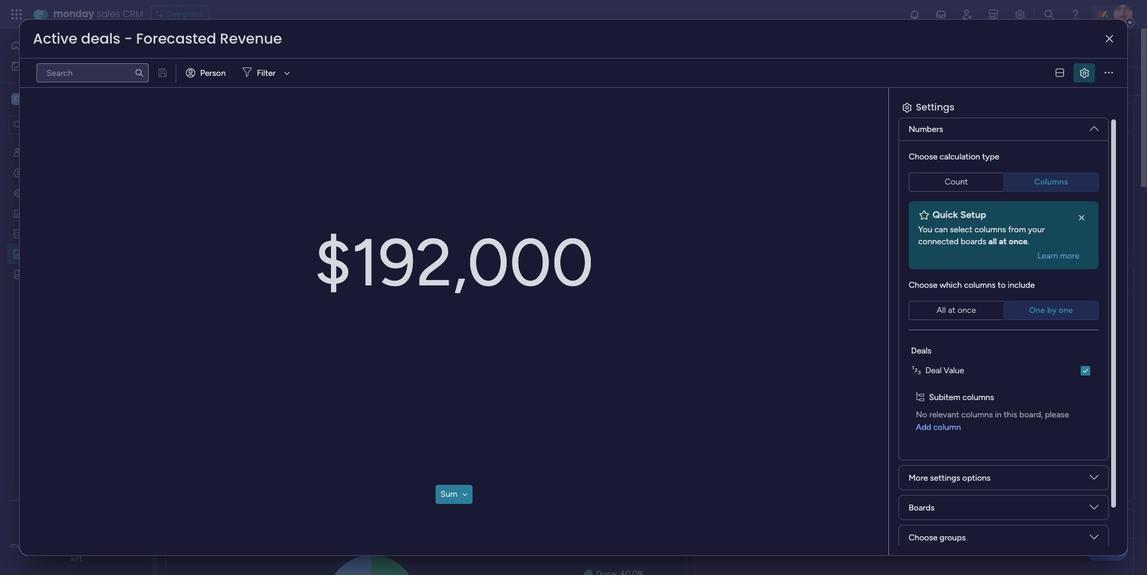Task type: vqa. For each thing, say whether or not it's contained in the screenshot.
the leftmost once
yes



Task type: describe. For each thing, give the bounding box(es) containing it.
work
[[41, 60, 59, 71]]

update feed image
[[936, 8, 948, 20]]

deals heading
[[912, 345, 932, 358]]

columns button
[[1004, 173, 1099, 192]]

monday sales crm
[[53, 7, 144, 21]]

public dashboard image
[[13, 248, 24, 259]]

choose groups
[[909, 533, 966, 543]]

options
[[963, 473, 991, 483]]

settings
[[931, 473, 961, 483]]

left
[[70, 554, 83, 564]]

.
[[1028, 237, 1030, 247]]

quick setup alert
[[909, 201, 1099, 270]]

help button
[[1087, 542, 1129, 561]]

close image
[[1077, 212, 1089, 224]]

add widget button
[[173, 72, 243, 91]]

deals
[[912, 346, 932, 356]]

columns left to
[[965, 280, 996, 291]]

by
[[1048, 305, 1057, 316]]

connected inside you can select columns from your connected boards
[[919, 237, 959, 247]]

calculation
[[940, 152, 981, 162]]

in
[[996, 410, 1002, 420]]

board,
[[1020, 410, 1044, 420]]

none search field inside sales dashboard banner
[[357, 72, 469, 91]]

c button
[[8, 89, 117, 109]]

0 vertical spatial more dots image
[[1105, 68, 1114, 77]]

learn
[[1038, 251, 1059, 261]]

relevant
[[930, 410, 960, 420]]

dapulse x slim image
[[1107, 34, 1114, 43]]

deals group containing deal value
[[909, 362, 1099, 441]]

columns inside heading
[[963, 393, 995, 403]]

more settings options
[[909, 473, 991, 483]]

subitem columns heading
[[916, 392, 995, 404]]

once for all at once .
[[1009, 237, 1028, 247]]

setup
[[961, 209, 987, 221]]

see
[[167, 9, 181, 19]]

Actual Revenue field
[[835, 110, 926, 126]]

quick
[[933, 209, 959, 221]]

-
[[124, 29, 133, 48]]

search image
[[135, 68, 144, 78]]

at for all
[[1000, 237, 1007, 247]]

groups
[[940, 533, 966, 543]]

board
[[318, 76, 339, 86]]

all
[[937, 305, 947, 316]]

1 connected board button
[[247, 72, 345, 91]]

no
[[916, 410, 928, 420]]

home
[[26, 40, 49, 50]]

public board image
[[13, 268, 24, 280]]

to
[[998, 280, 1006, 291]]

help
[[1097, 546, 1119, 557]]

notifications image
[[909, 8, 921, 20]]

sales for monday sales crm
[[97, 7, 120, 21]]

monday sales crm pro trial
[[10, 541, 112, 551]]

revenue inside actual revenue 'field'
[[876, 110, 923, 125]]

dapulse dropdown down arrow image for boards
[[1090, 503, 1099, 517]]

days
[[125, 541, 142, 551]]

sales
[[180, 34, 230, 61]]

trial
[[98, 541, 112, 551]]

monday for monday sales crm
[[53, 7, 94, 21]]

1
[[270, 76, 273, 86]]

value
[[944, 366, 965, 376]]

which
[[940, 280, 963, 291]]

deals
[[81, 29, 121, 48]]

settings image
[[1113, 75, 1125, 87]]

filter board by anything image
[[600, 74, 615, 88]]

select product image
[[11, 8, 23, 20]]

columns inside you can select columns from your connected boards
[[975, 225, 1007, 235]]

sales for monday sales crm pro trial
[[42, 541, 61, 551]]

person button
[[181, 63, 233, 83]]

at for all
[[949, 305, 956, 316]]

crm for monday sales crm pro trial
[[63, 541, 81, 551]]

v2 small numbers digit column outline image
[[913, 365, 921, 377]]

dapulse dropdown down arrow image for numbers
[[1090, 120, 1099, 133]]

1 horizontal spatial filter dashboard by text search field
[[357, 72, 469, 91]]

more
[[909, 473, 929, 483]]

help image
[[1070, 8, 1082, 20]]

7
[[118, 541, 123, 551]]

all at once .
[[989, 237, 1030, 247]]

monday marketplace image
[[988, 8, 1000, 20]]

select
[[951, 225, 973, 235]]

one by one
[[1030, 305, 1074, 316]]

pro
[[83, 541, 96, 551]]

subitem
[[930, 393, 961, 403]]

filter button
[[238, 63, 294, 83]]

choose calculation type
[[909, 152, 1000, 162]]

workspace image
[[11, 93, 23, 106]]

home link
[[7, 36, 145, 55]]

add inside no relevant columns in this board, please add column
[[916, 423, 932, 433]]

please
[[1046, 410, 1070, 420]]

you
[[919, 225, 933, 235]]

sum button
[[436, 486, 473, 505]]

sales dashboard
[[180, 34, 340, 61]]



Task type: locate. For each thing, give the bounding box(es) containing it.
emails settings image
[[1015, 8, 1026, 20]]

dapulse dropdown down arrow image for choose groups
[[1090, 533, 1099, 547]]

actual revenue
[[838, 110, 923, 125]]

1 vertical spatial at
[[949, 305, 956, 316]]

deal value option
[[909, 362, 1099, 380]]

active deals - forecasted revenue
[[33, 29, 282, 48]]

columns up no relevant columns in this board, please add column
[[963, 393, 995, 403]]

$192,000
[[315, 224, 594, 303]]

0 horizontal spatial at
[[949, 305, 956, 316]]

person
[[200, 68, 226, 78]]

add left widget
[[194, 76, 210, 86]]

sales dashboard banner
[[158, 29, 1142, 96]]

home option
[[7, 36, 145, 55]]

Sales Dashboard field
[[177, 34, 343, 61]]

1 vertical spatial monday
[[10, 541, 40, 551]]

$0
[[949, 153, 1002, 206]]

1 horizontal spatial revenue
[[876, 110, 923, 125]]

choose for choose groups
[[909, 533, 938, 543]]

4 dapulse dropdown down arrow image from the top
[[1090, 533, 1099, 547]]

actual
[[838, 110, 873, 125]]

None search field
[[36, 63, 149, 83]]

my work option
[[7, 56, 145, 75]]

3 dapulse dropdown down arrow image from the top
[[1090, 503, 1099, 517]]

james peterson image
[[1114, 5, 1134, 24]]

list box
[[0, 140, 152, 446]]

at right "all"
[[949, 305, 956, 316]]

0 horizontal spatial connected
[[275, 76, 315, 86]]

0 horizontal spatial filter dashboard by text search field
[[36, 63, 149, 83]]

can
[[935, 225, 948, 235]]

1 horizontal spatial add
[[916, 423, 932, 433]]

choose for choose which columns to include
[[909, 280, 938, 291]]

subitem columns
[[930, 393, 995, 403]]

v2 split view image
[[1056, 68, 1065, 77]]

learn more link
[[1038, 250, 1080, 262]]

0 horizontal spatial revenue
[[220, 29, 282, 48]]

0 vertical spatial choose
[[909, 152, 938, 162]]

you can select columns from your connected boards
[[919, 225, 1045, 247]]

columns
[[1035, 177, 1069, 187]]

1 vertical spatial connected
[[919, 237, 959, 247]]

0 vertical spatial crm
[[123, 7, 144, 21]]

1 horizontal spatial sales
[[97, 7, 120, 21]]

0 horizontal spatial add
[[194, 76, 210, 86]]

columns inside no relevant columns in this board, please add column
[[962, 410, 994, 420]]

quick setup
[[933, 209, 987, 221]]

forecasted
[[136, 29, 216, 48]]

settings
[[916, 100, 955, 114]]

no relevant columns in this board, please add column
[[916, 410, 1070, 433]]

once inside button
[[958, 305, 977, 316]]

my
[[28, 60, 39, 71]]

plans
[[183, 9, 203, 19]]

choose down the numbers
[[909, 152, 938, 162]]

1 dapulse dropdown down arrow image from the top
[[1090, 120, 1099, 133]]

1 deals group from the top
[[909, 345, 1099, 441]]

add inside popup button
[[194, 76, 210, 86]]

1 vertical spatial more dots image
[[1111, 276, 1120, 285]]

my work link
[[7, 56, 145, 75]]

crm
[[123, 7, 144, 21], [63, 541, 81, 551]]

sales up deals
[[97, 7, 120, 21]]

c
[[14, 94, 20, 104]]

all
[[989, 237, 998, 247]]

see plans
[[167, 9, 203, 19]]

invite members image
[[962, 8, 974, 20]]

one by one button
[[1004, 301, 1099, 320]]

1 vertical spatial sales
[[42, 541, 61, 551]]

choose left which
[[909, 280, 938, 291]]

revenue up filter popup button
[[220, 29, 282, 48]]

0 horizontal spatial monday
[[10, 541, 40, 551]]

1 connected board
[[270, 76, 339, 86]]

once
[[1009, 237, 1028, 247], [958, 305, 977, 316]]

columns
[[975, 225, 1007, 235], [965, 280, 996, 291], [963, 393, 995, 403], [962, 410, 994, 420]]

deals group containing deals
[[909, 345, 1099, 441]]

one
[[1059, 305, 1074, 316]]

0 vertical spatial add
[[194, 76, 210, 86]]

add widget
[[194, 76, 238, 86]]

filter
[[257, 68, 276, 78]]

choose which columns to include
[[909, 280, 1036, 291]]

dashboard
[[235, 34, 340, 61]]

sum
[[441, 490, 458, 500]]

None search field
[[357, 72, 469, 91]]

connected right 1 at the top
[[275, 76, 315, 86]]

monday for monday sales crm pro trial
[[10, 541, 40, 551]]

at inside "quick setup" alert
[[1000, 237, 1007, 247]]

at inside button
[[949, 305, 956, 316]]

once inside "quick setup" alert
[[1009, 237, 1028, 247]]

column
[[934, 423, 962, 433]]

2 deals group from the top
[[909, 362, 1099, 441]]

choose left groups
[[909, 533, 938, 543]]

choose
[[909, 152, 938, 162], [909, 280, 938, 291], [909, 533, 938, 543]]

v2 subtasks column small outline image
[[916, 392, 925, 404]]

once down from
[[1009, 237, 1028, 247]]

connected inside popup button
[[275, 76, 315, 86]]

see plans button
[[151, 5, 208, 23]]

learn more
[[1038, 251, 1080, 261]]

type
[[983, 152, 1000, 162]]

0 vertical spatial connected
[[275, 76, 315, 86]]

columns left in
[[962, 410, 994, 420]]

0 horizontal spatial crm
[[63, 541, 81, 551]]

deals group
[[909, 345, 1099, 441], [909, 362, 1099, 441]]

arrow down image
[[280, 66, 294, 80]]

Active deals - Forecasted Revenue field
[[30, 29, 285, 48]]

this
[[1004, 410, 1018, 420]]

at right all
[[1000, 237, 1007, 247]]

option
[[0, 141, 152, 144]]

1 vertical spatial once
[[958, 305, 977, 316]]

1 horizontal spatial at
[[1000, 237, 1007, 247]]

1 vertical spatial crm
[[63, 541, 81, 551]]

revenue
[[220, 29, 282, 48], [876, 110, 923, 125]]

add
[[194, 76, 210, 86], [916, 423, 932, 433]]

once for all at once
[[958, 305, 977, 316]]

deal value
[[926, 366, 965, 376]]

1 horizontal spatial connected
[[919, 237, 959, 247]]

columns up all
[[975, 225, 1007, 235]]

0 vertical spatial once
[[1009, 237, 1028, 247]]

2 dapulse dropdown down arrow image from the top
[[1090, 473, 1099, 487]]

crm up left
[[63, 541, 81, 551]]

0 horizontal spatial sales
[[42, 541, 61, 551]]

2 vertical spatial choose
[[909, 533, 938, 543]]

active
[[33, 29, 77, 48]]

count
[[945, 177, 969, 187]]

7 days left
[[70, 541, 142, 564]]

dapulse dropdown down arrow image for more settings options
[[1090, 473, 1099, 487]]

1 vertical spatial choose
[[909, 280, 938, 291]]

crm up -
[[123, 7, 144, 21]]

search everything image
[[1044, 8, 1056, 20]]

0 vertical spatial at
[[1000, 237, 1007, 247]]

0 vertical spatial sales
[[97, 7, 120, 21]]

once right "all"
[[958, 305, 977, 316]]

from
[[1009, 225, 1027, 235]]

my work
[[28, 60, 59, 71]]

subitem columns group
[[914, 392, 1099, 434]]

one
[[1030, 305, 1046, 316]]

all at once button
[[909, 301, 1004, 320]]

1 horizontal spatial monday
[[53, 7, 94, 21]]

revenue right actual
[[876, 110, 923, 125]]

1 vertical spatial add
[[916, 423, 932, 433]]

sales left pro
[[42, 541, 61, 551]]

angle down image
[[463, 491, 468, 499]]

add down no
[[916, 423, 932, 433]]

deal
[[926, 366, 942, 376]]

boards
[[909, 503, 935, 513]]

choose for choose calculation type
[[909, 152, 938, 162]]

widget
[[212, 76, 238, 86]]

count button
[[909, 173, 1004, 192]]

connected
[[275, 76, 315, 86], [919, 237, 959, 247]]

connected down the can
[[919, 237, 959, 247]]

all at once
[[937, 305, 977, 316]]

0 vertical spatial revenue
[[220, 29, 282, 48]]

numbers
[[909, 124, 944, 135]]

more dots image
[[1111, 113, 1120, 122]]

more
[[1061, 251, 1080, 261]]

1 vertical spatial revenue
[[876, 110, 923, 125]]

your
[[1029, 225, 1045, 235]]

1 choose from the top
[[909, 152, 938, 162]]

more dots image
[[1105, 68, 1114, 77], [1111, 276, 1120, 285]]

crm for monday sales crm
[[123, 7, 144, 21]]

0 horizontal spatial once
[[958, 305, 977, 316]]

Filter dashboard by text search field
[[36, 63, 149, 83], [357, 72, 469, 91]]

2 choose from the top
[[909, 280, 938, 291]]

1 horizontal spatial crm
[[123, 7, 144, 21]]

3 choose from the top
[[909, 533, 938, 543]]

0 vertical spatial monday
[[53, 7, 94, 21]]

sales
[[97, 7, 120, 21], [42, 541, 61, 551]]

1 horizontal spatial once
[[1009, 237, 1028, 247]]

include
[[1008, 280, 1036, 291]]

boards
[[961, 237, 987, 247]]

dapulse dropdown down arrow image
[[1090, 120, 1099, 133], [1090, 473, 1099, 487], [1090, 503, 1099, 517], [1090, 533, 1099, 547]]



